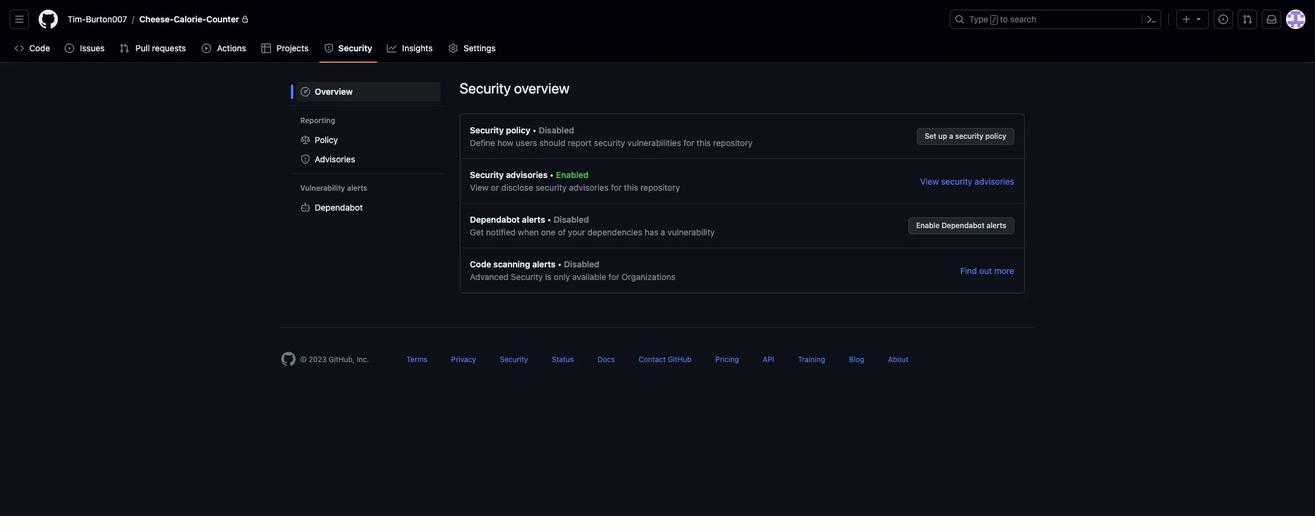 Task type: locate. For each thing, give the bounding box(es) containing it.
issue opened image
[[1219, 14, 1228, 24]]

code link
[[10, 39, 55, 57]]

blog link
[[849, 355, 864, 364]]

settings link
[[443, 39, 501, 57]]

pricing
[[715, 355, 739, 364]]

1 horizontal spatial repository
[[713, 138, 753, 148]]

git pull request image
[[1243, 14, 1252, 24]]

0 vertical spatial disabled
[[539, 125, 574, 135]]

alerts inside list
[[347, 183, 367, 193]]

shield image
[[324, 43, 334, 53]]

©
[[300, 355, 307, 364]]

dependabot
[[315, 202, 363, 212], [470, 214, 520, 225], [942, 221, 985, 230]]

enabled
[[556, 170, 589, 180]]

shield image
[[300, 155, 310, 164]]

overview link
[[295, 82, 440, 101]]

define
[[470, 138, 495, 148]]

security right report
[[594, 138, 625, 148]]

for inside security advisories • enabled view or disclose security advisories for this repository
[[611, 182, 622, 193]]

/ inside "tim-burton007 /"
[[132, 14, 134, 24]]

1 vertical spatial code
[[470, 259, 491, 269]]

pull requests
[[136, 43, 186, 53]]

0 vertical spatial for
[[684, 138, 694, 148]]

security left status
[[500, 355, 528, 364]]

for inside 'security policy • disabled define how users should report security vulnerabilities for this repository'
[[684, 138, 694, 148]]

0 horizontal spatial this
[[624, 182, 638, 193]]

• left enabled
[[550, 170, 554, 180]]

• for security advisories •
[[550, 170, 554, 180]]

1 horizontal spatial code
[[470, 259, 491, 269]]

policy
[[506, 125, 530, 135], [986, 132, 1006, 141]]

disabled inside "dependabot alerts • disabled get notified when one of your dependencies has a vulnerability"
[[554, 214, 589, 225]]

1 vertical spatial for
[[611, 182, 622, 193]]

0 horizontal spatial code
[[29, 43, 50, 53]]

security overview
[[460, 80, 570, 97]]

1 vertical spatial a
[[661, 227, 665, 237]]

1 vertical spatial this
[[624, 182, 638, 193]]

security down scanning
[[511, 272, 543, 282]]

overview
[[315, 86, 353, 97]]

2 vertical spatial disabled
[[564, 259, 599, 269]]

code right the code icon
[[29, 43, 50, 53]]

security
[[955, 132, 984, 141], [594, 138, 625, 148], [941, 176, 972, 186], [536, 182, 567, 193]]

security right shield image
[[338, 43, 372, 53]]

security inside security advisories • enabled view or disclose security advisories for this repository
[[536, 182, 567, 193]]

/
[[132, 14, 134, 24], [992, 16, 996, 24]]

a
[[949, 132, 953, 141], [661, 227, 665, 237]]

/ inside type / to search
[[992, 16, 996, 24]]

vulnerability
[[300, 183, 345, 193]]

table image
[[261, 43, 271, 53]]

git pull request image
[[120, 43, 129, 53]]

security up define
[[470, 125, 504, 135]]

alerts inside code scanning alerts • disabled advanced security is only available for organizations
[[532, 259, 556, 269]]

homepage image
[[39, 10, 58, 29], [281, 352, 295, 366]]

privacy
[[451, 355, 476, 364]]

is
[[545, 272, 552, 282]]

alerts up 'when'
[[522, 214, 545, 225]]

1 horizontal spatial security link
[[500, 355, 528, 364]]

get
[[470, 227, 484, 237]]

this
[[697, 138, 711, 148], [624, 182, 638, 193]]

dependabot alerts • disabled get notified when one of your dependencies has a vulnerability
[[470, 214, 715, 237]]

alerts
[[347, 183, 367, 193], [522, 214, 545, 225], [987, 221, 1006, 230], [532, 259, 556, 269]]

dependabot inside "dependabot alerts • disabled get notified when one of your dependencies has a vulnerability"
[[470, 214, 520, 225]]

lock image
[[242, 16, 249, 23]]

code
[[29, 43, 50, 53], [470, 259, 491, 269]]

for up dependencies at the left top
[[611, 182, 622, 193]]

0 vertical spatial code
[[29, 43, 50, 53]]

1 horizontal spatial /
[[992, 16, 996, 24]]

1 horizontal spatial dependabot
[[470, 214, 520, 225]]

view
[[920, 176, 939, 186], [470, 182, 489, 193]]

disabled up should
[[539, 125, 574, 135]]

command palette image
[[1147, 14, 1156, 24]]

reporting
[[300, 116, 335, 125]]

security down settings
[[460, 80, 511, 97]]

view security advisories
[[920, 176, 1014, 186]]

policy up users at left top
[[506, 125, 530, 135]]

view up the enable
[[920, 176, 939, 186]]

disabled up your
[[554, 214, 589, 225]]

for right available
[[608, 272, 619, 282]]

list containing overview
[[291, 77, 445, 222]]

dependabot down the vulnerability alerts
[[315, 202, 363, 212]]

code up 'advanced' at the bottom left
[[470, 259, 491, 269]]

• inside security advisories • enabled view or disclose security advisories for this repository
[[550, 170, 554, 180]]

0 vertical spatial homepage image
[[39, 10, 58, 29]]

security link
[[319, 39, 377, 57], [500, 355, 528, 364]]

alerts up more
[[987, 221, 1006, 230]]

security up the enable dependabot alerts
[[941, 176, 972, 186]]

1 vertical spatial disabled
[[554, 214, 589, 225]]

dependabot right the enable
[[942, 221, 985, 230]]

0 vertical spatial list
[[63, 10, 943, 29]]

disabled
[[539, 125, 574, 135], [554, 214, 589, 225], [564, 259, 599, 269]]

homepage image left tim-
[[39, 10, 58, 29]]

notified
[[486, 227, 516, 237]]

a right has
[[661, 227, 665, 237]]

0 horizontal spatial a
[[661, 227, 665, 237]]

0 horizontal spatial policy
[[506, 125, 530, 135]]

2 horizontal spatial dependabot
[[942, 221, 985, 230]]

security link left status
[[500, 355, 528, 364]]

only
[[554, 272, 570, 282]]

advisories up disclose
[[506, 170, 548, 180]]

code inside code scanning alerts • disabled advanced security is only available for organizations
[[470, 259, 491, 269]]

advisories down set up a security policy link
[[975, 176, 1014, 186]]

code for code scanning alerts • disabled advanced security is only available for organizations
[[470, 259, 491, 269]]

overview
[[514, 80, 570, 97]]

advisories
[[315, 154, 355, 164]]

meter image
[[300, 87, 310, 97]]

disabled inside 'security policy • disabled define how users should report security vulnerabilities for this repository'
[[539, 125, 574, 135]]

0 horizontal spatial repository
[[641, 182, 680, 193]]

for inside code scanning alerts • disabled advanced security is only available for organizations
[[608, 272, 619, 282]]

/ left 'to'
[[992, 16, 996, 24]]

view left or
[[470, 182, 489, 193]]

0 horizontal spatial view
[[470, 182, 489, 193]]

alerts up dependabot link
[[347, 183, 367, 193]]

tim-
[[68, 14, 86, 24]]

• up users at left top
[[532, 125, 536, 135]]

0 vertical spatial this
[[697, 138, 711, 148]]

security inside code scanning alerts • disabled advanced security is only available for organizations
[[511, 272, 543, 282]]

pricing link
[[715, 355, 739, 364]]

about
[[888, 355, 909, 364]]

to
[[1000, 14, 1008, 24]]

security down enabled
[[536, 182, 567, 193]]

this right vulnerabilities
[[697, 138, 711, 148]]

security up or
[[470, 170, 504, 180]]

1 horizontal spatial homepage image
[[281, 352, 295, 366]]

0 vertical spatial repository
[[713, 138, 753, 148]]

contact github link
[[639, 355, 692, 364]]

0 vertical spatial security link
[[319, 39, 377, 57]]

cheese-
[[139, 14, 174, 24]]

advisories down enabled
[[569, 182, 609, 193]]

0 vertical spatial a
[[949, 132, 953, 141]]

enable dependabot alerts
[[916, 221, 1006, 230]]

set up a security policy link
[[917, 128, 1014, 145]]

security link left graph icon
[[319, 39, 377, 57]]

•
[[532, 125, 536, 135], [550, 170, 554, 180], [547, 214, 551, 225], [558, 259, 562, 269]]

advisories
[[506, 170, 548, 180], [975, 176, 1014, 186], [569, 182, 609, 193]]

policy inside 'security policy • disabled define how users should report security vulnerabilities for this repository'
[[506, 125, 530, 135]]

for
[[684, 138, 694, 148], [611, 182, 622, 193], [608, 272, 619, 282]]

security right 'up'
[[955, 132, 984, 141]]

enable dependabot alerts link
[[908, 217, 1014, 234]]

0 horizontal spatial dependabot
[[315, 202, 363, 212]]

alerts up the is
[[532, 259, 556, 269]]

api
[[763, 355, 774, 364]]

for right vulnerabilities
[[684, 138, 694, 148]]

1 vertical spatial security link
[[500, 355, 528, 364]]

1 vertical spatial list
[[291, 77, 445, 222]]

policy
[[315, 135, 338, 145]]

code image
[[14, 43, 24, 53]]

2 vertical spatial for
[[608, 272, 619, 282]]

0 horizontal spatial /
[[132, 14, 134, 24]]

insights
[[402, 43, 433, 53]]

1 horizontal spatial this
[[697, 138, 711, 148]]

© 2023 github, inc.
[[300, 355, 369, 364]]

1 horizontal spatial policy
[[986, 132, 1006, 141]]

list
[[63, 10, 943, 29], [291, 77, 445, 222]]

policy right 'up'
[[986, 132, 1006, 141]]

code scanning alerts • disabled advanced security is only available for organizations
[[470, 259, 676, 282]]

• up one
[[547, 214, 551, 225]]

view inside security advisories • enabled view or disclose security advisories for this repository
[[470, 182, 489, 193]]

graph image
[[387, 43, 396, 53]]

projects link
[[257, 39, 314, 57]]

/ left the cheese-
[[132, 14, 134, 24]]

• inside "dependabot alerts • disabled get notified when one of your dependencies has a vulnerability"
[[547, 214, 551, 225]]

code for code
[[29, 43, 50, 53]]

plus image
[[1182, 14, 1191, 24]]

out
[[979, 265, 992, 276]]

this inside security advisories • enabled view or disclose security advisories for this repository
[[624, 182, 638, 193]]

• up "only"
[[558, 259, 562, 269]]

terms
[[406, 355, 427, 364]]

search
[[1010, 14, 1036, 24]]

1 vertical spatial repository
[[641, 182, 680, 193]]

a right 'up'
[[949, 132, 953, 141]]

requests
[[152, 43, 186, 53]]

homepage image left © on the left of page
[[281, 352, 295, 366]]

dependabot up notified
[[470, 214, 520, 225]]

of
[[558, 227, 566, 237]]

• inside 'security policy • disabled define how users should report security vulnerabilities for this repository'
[[532, 125, 536, 135]]

disabled for of
[[554, 214, 589, 225]]

docs
[[598, 355, 615, 364]]

disabled up available
[[564, 259, 599, 269]]

this up dependencies at the left top
[[624, 182, 638, 193]]

1 vertical spatial homepage image
[[281, 352, 295, 366]]



Task type: vqa. For each thing, say whether or not it's contained in the screenshot.


Task type: describe. For each thing, give the bounding box(es) containing it.
cheese-calorie-counter
[[139, 14, 239, 24]]

disabled inside code scanning alerts • disabled advanced security is only available for organizations
[[564, 259, 599, 269]]

policy link
[[295, 130, 440, 150]]

vulnerabilities
[[627, 138, 681, 148]]

calorie-
[[174, 14, 206, 24]]

repository inside security advisories • enabled view or disclose security advisories for this repository
[[641, 182, 680, 193]]

view security advisories link
[[920, 175, 1014, 187]]

find out more
[[960, 265, 1014, 276]]

disabled for report
[[539, 125, 574, 135]]

disclose
[[501, 182, 533, 193]]

law image
[[300, 135, 310, 145]]

more
[[994, 265, 1014, 276]]

0 horizontal spatial homepage image
[[39, 10, 58, 29]]

1 horizontal spatial advisories
[[569, 182, 609, 193]]

how
[[497, 138, 514, 148]]

security inside security advisories • enabled view or disclose security advisories for this repository
[[470, 170, 504, 180]]

notifications image
[[1267, 14, 1277, 24]]

2023
[[309, 355, 327, 364]]

this inside 'security policy • disabled define how users should report security vulnerabilities for this repository'
[[697, 138, 711, 148]]

0 horizontal spatial advisories
[[506, 170, 548, 180]]

organizations
[[622, 272, 676, 282]]

find out more link
[[960, 265, 1014, 276]]

• inside code scanning alerts • disabled advanced security is only available for organizations
[[558, 259, 562, 269]]

1 horizontal spatial view
[[920, 176, 939, 186]]

set
[[925, 132, 936, 141]]

status
[[552, 355, 574, 364]]

tim-burton007 /
[[68, 14, 134, 24]]

available
[[572, 272, 606, 282]]

enable
[[916, 221, 940, 230]]

training
[[798, 355, 825, 364]]

pull requests link
[[115, 39, 192, 57]]

up
[[938, 132, 947, 141]]

vulnerability alerts
[[300, 183, 367, 193]]

type / to search
[[969, 14, 1036, 24]]

blog
[[849, 355, 864, 364]]

should
[[539, 138, 566, 148]]

security inside 'security policy • disabled define how users should report security vulnerabilities for this repository'
[[594, 138, 625, 148]]

counter
[[206, 14, 239, 24]]

your
[[568, 227, 585, 237]]

• for security policy •
[[532, 125, 536, 135]]

or
[[491, 182, 499, 193]]

when
[[518, 227, 539, 237]]

list containing tim-burton007
[[63, 10, 943, 29]]

training link
[[798, 355, 825, 364]]

cheese-calorie-counter link
[[134, 10, 254, 29]]

dependabot for dependabot alerts • disabled get notified when one of your dependencies has a vulnerability
[[470, 214, 520, 225]]

alerts inside "dependabot alerts • disabled get notified when one of your dependencies has a vulnerability"
[[522, 214, 545, 225]]

security policy • disabled define how users should report security vulnerabilities for this repository
[[470, 125, 753, 148]]

tim-burton007 link
[[63, 10, 132, 29]]

projects
[[277, 43, 309, 53]]

security advisories • enabled view or disclose security advisories for this repository
[[470, 170, 680, 193]]

settings
[[464, 43, 496, 53]]

insights link
[[382, 39, 438, 57]]

docs link
[[598, 355, 615, 364]]

1 horizontal spatial a
[[949, 132, 953, 141]]

scanning
[[493, 259, 530, 269]]

dependabot image
[[300, 203, 310, 212]]

actions
[[217, 43, 246, 53]]

• for dependabot alerts •
[[547, 214, 551, 225]]

2 horizontal spatial advisories
[[975, 176, 1014, 186]]

issues link
[[60, 39, 110, 57]]

dependabot for dependabot
[[315, 202, 363, 212]]

pull
[[136, 43, 150, 53]]

users
[[516, 138, 537, 148]]

triangle down image
[[1194, 14, 1204, 24]]

dependencies
[[587, 227, 642, 237]]

repository inside 'security policy • disabled define how users should report security vulnerabilities for this repository'
[[713, 138, 753, 148]]

one
[[541, 227, 556, 237]]

play image
[[202, 43, 211, 53]]

gear image
[[448, 43, 458, 53]]

a inside "dependabot alerts • disabled get notified when one of your dependencies has a vulnerability"
[[661, 227, 665, 237]]

actions link
[[197, 39, 252, 57]]

vulnerability
[[668, 227, 715, 237]]

has
[[645, 227, 658, 237]]

terms link
[[406, 355, 427, 364]]

issues
[[80, 43, 105, 53]]

issue opened image
[[65, 43, 74, 53]]

about link
[[888, 355, 909, 364]]

find
[[960, 265, 977, 276]]

contact
[[639, 355, 666, 364]]

type
[[969, 14, 988, 24]]

github
[[668, 355, 692, 364]]

0 horizontal spatial security link
[[319, 39, 377, 57]]

reporting element
[[295, 130, 440, 169]]

burton007
[[86, 14, 127, 24]]

api link
[[763, 355, 774, 364]]

advisories link
[[295, 150, 440, 169]]

github,
[[329, 355, 355, 364]]

security inside 'security policy • disabled define how users should report security vulnerabilities for this repository'
[[470, 125, 504, 135]]

status link
[[552, 355, 574, 364]]

advanced
[[470, 272, 509, 282]]

dependabot link
[[295, 198, 440, 217]]

contact github
[[639, 355, 692, 364]]

inc.
[[357, 355, 369, 364]]



